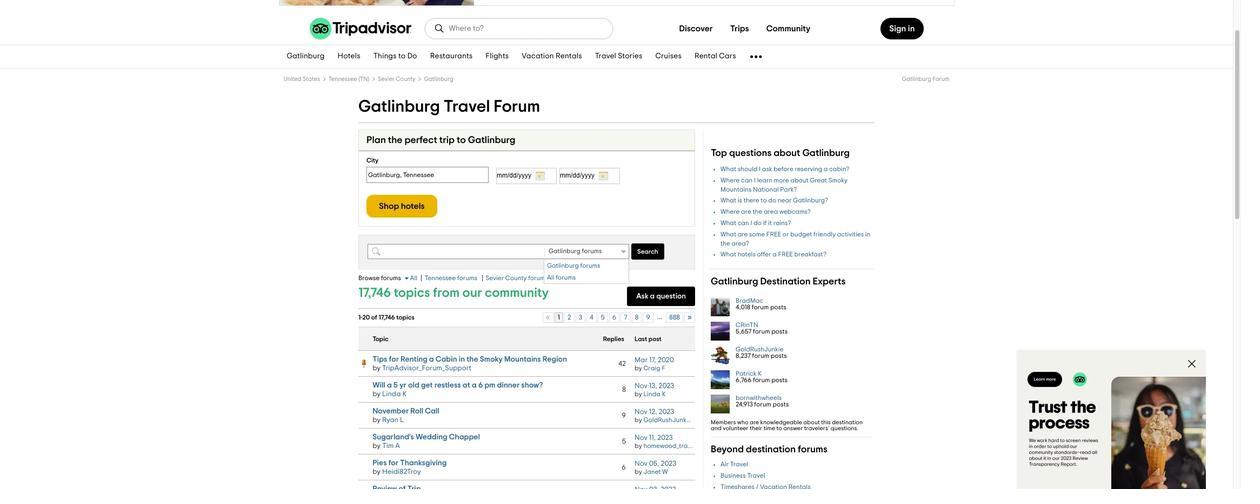 Task type: vqa. For each thing, say whether or not it's contained in the screenshot.
Outrigger
no



Task type: describe. For each thing, give the bounding box(es) containing it.
2023 for sugarland's wedding chappel
[[657, 434, 673, 442]]

2 where from the top
[[721, 209, 740, 215]]

5 link
[[598, 313, 608, 323]]

browse forums
[[358, 275, 401, 282]]

Search search field
[[449, 24, 604, 34]]

area?
[[732, 240, 749, 247]]

nov for will a 5 yr old get restless at a 6 pm dinner show?
[[635, 383, 648, 390]]

gatlinburg down restaurants link
[[424, 76, 453, 82]]

(tn)
[[358, 76, 369, 82]]

by for pies for thanksgiving
[[373, 469, 381, 476]]

sign
[[889, 24, 906, 33]]

ask a question link
[[636, 293, 686, 301]]

3 what from the top
[[721, 220, 736, 227]]

ask
[[762, 166, 772, 173]]

tripadvisor_forum_support link
[[382, 365, 471, 373]]

to inside the members who are knowledgeable about this destination and volunteer their time to answer travelers' questions.
[[777, 426, 782, 432]]

crintn image
[[711, 322, 730, 341]]

patrick k image
[[711, 371, 730, 390]]

1 vertical spatial advertisement region
[[1017, 350, 1206, 490]]

travel up trip
[[444, 98, 490, 115]]

bradmac link
[[736, 298, 763, 305]]

tennessee for tennessee forums
[[425, 275, 456, 282]]

forum inside 'patrick k 6,766 forum posts'
[[753, 377, 770, 384]]

1 horizontal spatial 6
[[612, 315, 616, 321]]

2 vertical spatial i
[[751, 220, 752, 227]]

4
[[590, 315, 593, 321]]

crintn
[[736, 322, 758, 329]]

a
[[395, 443, 400, 450]]

question
[[656, 293, 686, 301]]

by inside tips for renting a cabin in the smoky mountains region by tripadvisor_forum_support
[[373, 365, 381, 373]]

tim a link
[[382, 443, 400, 450]]

«
[[546, 314, 550, 322]]

a up great
[[824, 166, 828, 173]]

get
[[421, 382, 433, 390]]

2 vertical spatial 6
[[622, 464, 626, 472]]

linda inside "will a 5 yr old get restless at a 6 pm dinner show? by linda k"
[[382, 391, 401, 398]]

region
[[543, 356, 567, 364]]

posts inside 'patrick k 6,766 forum posts'
[[772, 377, 788, 384]]

to inside what should i ask before reserving a cabin? where can i learn more about great smoky mountains national park? what is there to do near gatlinburg? where are the area webcams? what can i do if it rains? what are some free or budget friendly activities in the area? what hotels offer a free breakfast?
[[761, 198, 767, 204]]

forum for 8,237
[[752, 353, 769, 360]]

cruises link
[[649, 45, 688, 68]]

smoky inside what should i ask before reserving a cabin? where can i learn more about great smoky mountains national park? what is there to do near gatlinburg? where are the area webcams? what can i do if it rains? what are some free or budget friendly activities in the area? what hotels offer a free breakfast?
[[829, 177, 848, 184]]

4 what from the top
[[721, 231, 736, 238]]

City text field
[[367, 167, 489, 183]]

2 horizontal spatial i
[[759, 166, 761, 173]]

0 horizontal spatial 9
[[622, 412, 626, 420]]

2 what from the top
[[721, 198, 736, 204]]

gatlinburg down sevier county
[[358, 98, 440, 115]]

goldrushjunk...
[[644, 417, 691, 424]]

there
[[744, 198, 759, 204]]

goldrushjunkie image
[[711, 347, 730, 366]]

the down there
[[753, 209, 762, 215]]

sugarland's wedding chappel link
[[373, 434, 480, 442]]

2023 for november roll call
[[659, 408, 674, 416]]

by for mar 17, 2020
[[635, 365, 642, 372]]

posts for bradmac 4,018 forum posts
[[770, 305, 787, 311]]

nov for pies for thanksgiving
[[635, 460, 648, 468]]

1 horizontal spatial i
[[754, 177, 756, 184]]

community
[[485, 287, 549, 300]]

homewood_tra... link
[[644, 443, 693, 450]]

0 vertical spatial free
[[767, 231, 781, 238]]

search image
[[434, 23, 445, 34]]

of
[[371, 315, 377, 321]]

0 vertical spatial do
[[768, 198, 776, 204]]

roll
[[410, 408, 423, 416]]

trip
[[439, 136, 455, 145]]

tammy c image
[[711, 395, 730, 414]]

1 where from the top
[[721, 177, 740, 184]]

top questions about gatlinburg
[[711, 149, 850, 158]]

nov 11, 2023 by homewood_tra...
[[635, 434, 693, 450]]

by for nov 11, 2023
[[635, 443, 642, 450]]

0 vertical spatial 17,746
[[358, 287, 391, 300]]

pm
[[485, 382, 495, 390]]

perfect
[[405, 136, 437, 145]]

homewood_tra...
[[644, 443, 693, 450]]

last
[[635, 336, 647, 343]]

w
[[662, 469, 668, 476]]

by for nov 12, 2023
[[635, 417, 642, 424]]

will
[[373, 382, 385, 390]]

linda k link for a
[[382, 391, 407, 398]]

time
[[764, 426, 775, 432]]

l
[[400, 417, 404, 424]]

in inside what should i ask before reserving a cabin? where can i learn more about great smoky mountains national park? what is there to do near gatlinburg? where are the area webcams? what can i do if it rains? what are some free or budget friendly activities in the area? what hotels offer a free breakfast?
[[865, 231, 871, 238]]

2 mm/dd/yyyy from the left
[[560, 172, 595, 180]]

gatlinburg forum
[[902, 76, 950, 82]]

travel right business
[[747, 473, 765, 480]]

gatlinburg inside gatlinburg link
[[287, 53, 325, 60]]

0 vertical spatial can
[[741, 177, 753, 184]]

rental
[[695, 53, 717, 60]]

1 vertical spatial free
[[778, 252, 793, 258]]

things to do link
[[367, 45, 424, 68]]

gatlinburg down sign in
[[902, 76, 931, 82]]

sevier for sevier county forums
[[486, 275, 504, 282]]

a right ask
[[650, 293, 655, 301]]

bornwithwheels
[[736, 395, 782, 402]]

national
[[753, 186, 779, 193]]

do
[[407, 53, 417, 60]]

5,657
[[736, 329, 752, 335]]

by for november roll call
[[373, 417, 381, 424]]

gatlinburg right trip
[[468, 136, 515, 145]]

gatlinburg up gatlinburg forums all forums
[[549, 248, 581, 255]]

7 link
[[621, 313, 631, 323]]

november roll call by ryan l
[[373, 408, 439, 424]]

travel stories
[[595, 53, 642, 60]]

mar
[[635, 357, 648, 364]]

1
[[558, 315, 560, 321]]

8 inside 8 link
[[635, 315, 639, 321]]

nov for november roll call
[[635, 408, 648, 416]]

1 vertical spatial forum
[[494, 98, 540, 115]]

offer
[[757, 252, 771, 258]]

community
[[766, 24, 811, 33]]

5 inside "will a 5 yr old get restless at a 6 pm dinner show? by linda k"
[[393, 382, 398, 390]]

4 link
[[587, 313, 597, 323]]

1 mm/dd/yyyy from the left
[[497, 172, 531, 180]]

13,
[[649, 383, 657, 390]]

united states
[[284, 76, 320, 82]]

sticky image
[[360, 358, 369, 371]]

nov 12, 2023 link
[[635, 408, 674, 416]]

»
[[688, 314, 692, 322]]

sevier county forums
[[486, 275, 548, 282]]

near
[[778, 198, 792, 204]]

hotels
[[738, 252, 756, 258]]

air travel link
[[721, 462, 748, 468]]

3 link
[[575, 313, 586, 323]]

2
[[568, 315, 571, 321]]

by for nov 13, 2023
[[635, 391, 642, 398]]

for for tips
[[389, 356, 399, 364]]

tennessee for tennessee (tn)
[[329, 76, 357, 82]]

0 vertical spatial are
[[741, 209, 751, 215]]

volunteer
[[723, 426, 749, 432]]

or
[[783, 231, 789, 238]]

travel up business travel link
[[730, 462, 748, 468]]

888 link
[[666, 313, 683, 323]]

a right at
[[472, 382, 477, 390]]

k inside 'patrick k 6,766 forum posts'
[[758, 371, 762, 377]]

42
[[618, 360, 626, 368]]

things to do
[[373, 53, 417, 60]]

to inside things to do link
[[398, 53, 406, 60]]

november roll call link
[[373, 408, 439, 416]]

states
[[303, 76, 320, 82]]

for for pies
[[388, 460, 398, 468]]

their
[[750, 426, 762, 432]]

vacation rentals link
[[515, 45, 589, 68]]

and
[[711, 426, 722, 432]]

6 link
[[609, 313, 620, 323]]

nov 05, 2023 by janet w
[[635, 460, 676, 476]]

1-
[[358, 315, 362, 321]]

dinner
[[497, 382, 520, 390]]

vacation
[[522, 53, 554, 60]]

chappel
[[449, 434, 480, 442]]

tips for renting a cabin in the smoky mountains region link
[[373, 356, 567, 364]]

gatlinburg?
[[793, 198, 828, 204]]

heidi82troy link
[[382, 469, 421, 476]]

gatlinburg up bradmac link
[[711, 277, 758, 287]]

1 vertical spatial destination
[[746, 446, 796, 455]]

beyond
[[711, 446, 744, 455]]

wedding
[[416, 434, 447, 442]]

sign in link
[[881, 18, 924, 39]]

forum for 5,657
[[753, 329, 770, 335]]

smoky inside tips for renting a cabin in the smoky mountains region by tripadvisor_forum_support
[[480, 356, 503, 364]]



Task type: locate. For each thing, give the bounding box(es) containing it.
forum right 8,237
[[752, 353, 769, 360]]

topics right 'of'
[[396, 315, 415, 321]]

0 horizontal spatial forum
[[494, 98, 540, 115]]

1 horizontal spatial mm/dd/yyyy
[[560, 172, 595, 180]]

nov inside nov 05, 2023 by janet w
[[635, 460, 648, 468]]

destination inside the members who are knowledgeable about this destination and volunteer their time to answer travelers' questions.
[[832, 420, 863, 426]]

united
[[284, 76, 301, 82]]

webcams?
[[780, 209, 811, 215]]

mountains inside tips for renting a cabin in the smoky mountains region by tripadvisor_forum_support
[[504, 356, 541, 364]]

restless
[[434, 382, 461, 390]]

1 vertical spatial for
[[388, 460, 398, 468]]

bradmac 4,018 forum posts
[[736, 298, 787, 311]]

can up area?
[[738, 220, 749, 227]]

mountains up 'show?'
[[504, 356, 541, 364]]

k inside nov 13, 2023 by linda k
[[662, 391, 666, 398]]

0 horizontal spatial smoky
[[480, 356, 503, 364]]

ryan l link
[[382, 417, 404, 424]]

forum right 24,913
[[754, 402, 771, 408]]

discover button
[[671, 18, 722, 39]]

in inside tips for renting a cabin in the smoky mountains region by tripadvisor_forum_support
[[459, 356, 465, 364]]

old
[[408, 382, 419, 390]]

nov left 12,
[[635, 408, 648, 416]]

where
[[721, 177, 740, 184], [721, 209, 740, 215]]

1 vertical spatial 5
[[393, 382, 398, 390]]

8 link
[[632, 313, 642, 323]]

2 linda from the left
[[644, 391, 661, 398]]

by inside pies for thanksgiving by heidi82troy
[[373, 469, 381, 476]]

sevier right (tn) at left
[[378, 76, 395, 82]]

rains?
[[773, 220, 791, 227]]

0 vertical spatial 5
[[601, 315, 605, 321]]

1 horizontal spatial 5
[[601, 315, 605, 321]]

2 vertical spatial are
[[750, 420, 759, 426]]

posts inside bradmac 4,018 forum posts
[[770, 305, 787, 311]]

1 horizontal spatial mountains
[[721, 186, 752, 193]]

sevier up community
[[486, 275, 504, 282]]

crintn 5,657 forum posts
[[736, 322, 788, 335]]

1 nov from the top
[[635, 383, 648, 390]]

do up area
[[768, 198, 776, 204]]

k down nov 13, 2023 link
[[662, 391, 666, 398]]

activities
[[837, 231, 864, 238]]

forum inside crintn 5,657 forum posts
[[753, 329, 770, 335]]

1 horizontal spatial do
[[768, 198, 776, 204]]

0 horizontal spatial all
[[410, 275, 417, 282]]

2 vertical spatial in
[[459, 356, 465, 364]]

a right offer
[[773, 252, 777, 258]]

0 horizontal spatial in
[[459, 356, 465, 364]]

0 horizontal spatial 8
[[622, 386, 626, 394]]

forum right 6,766
[[753, 377, 770, 384]]

about left this
[[804, 420, 820, 426]]

by down the pies
[[373, 469, 381, 476]]

forum for 4,018
[[752, 305, 769, 311]]

by inside nov 05, 2023 by janet w
[[635, 469, 642, 476]]

1 vertical spatial 8
[[622, 386, 626, 394]]

linda k link for 13,
[[644, 391, 666, 398]]

crintn link
[[736, 322, 758, 329]]

nov left 13,
[[635, 383, 648, 390]]

0 horizontal spatial county
[[396, 76, 416, 82]]

1 horizontal spatial forum
[[933, 76, 950, 82]]

4,018
[[736, 305, 750, 311]]

for inside tips for renting a cabin in the smoky mountains region by tripadvisor_forum_support
[[389, 356, 399, 364]]

5
[[601, 315, 605, 321], [393, 382, 398, 390], [622, 438, 626, 446]]

9 left 12,
[[622, 412, 626, 420]]

2023 right 13,
[[659, 383, 674, 390]]

answer
[[783, 426, 803, 432]]

1 linda from the left
[[382, 391, 401, 398]]

1 horizontal spatial 8
[[635, 315, 639, 321]]

heidi82troy
[[382, 469, 421, 476]]

ryan
[[382, 417, 399, 424]]

topic
[[373, 336, 389, 343]]

3 nov from the top
[[635, 434, 648, 442]]

destination
[[832, 420, 863, 426], [746, 446, 796, 455]]

posts down gatlinburg destination experts
[[770, 305, 787, 311]]

9 right 8 link
[[646, 315, 650, 321]]

2 linda k link from the left
[[644, 391, 666, 398]]

2 horizontal spatial 5
[[622, 438, 626, 446]]

nov inside nov 11, 2023 by homewood_tra...
[[635, 434, 648, 442]]

about inside what should i ask before reserving a cabin? where can i learn more about great smoky mountains national park? what is there to do near gatlinburg? where are the area webcams? what can i do if it rains? what are some free or budget friendly activities in the area? what hotels offer a free breakfast?
[[791, 177, 809, 184]]

05,
[[649, 460, 659, 468]]

0 vertical spatial 6
[[612, 315, 616, 321]]

0 vertical spatial 8
[[635, 315, 639, 321]]

1 horizontal spatial gatlinburg link
[[424, 76, 453, 82]]

0 horizontal spatial linda k link
[[382, 391, 407, 398]]

can
[[741, 177, 753, 184], [738, 220, 749, 227]]

craig
[[644, 365, 660, 372]]

posts for goldrushjunkie 8,237 forum posts
[[771, 353, 787, 360]]

by down nov 11, 2023 link
[[635, 443, 642, 450]]

cabin?
[[829, 166, 850, 173]]

2023 up goldrushjunk... on the bottom of page
[[659, 408, 674, 416]]

about up before
[[774, 149, 800, 158]]

forum inside goldrushjunkie 8,237 forum posts
[[752, 353, 769, 360]]

2023 for will a 5 yr old get restless at a 6 pm dinner show?
[[659, 383, 674, 390]]

to right time on the bottom of the page
[[777, 426, 782, 432]]

5 inside 5 link
[[601, 315, 605, 321]]

posts up knowledgeable
[[773, 402, 789, 408]]

tripadvisor image
[[310, 18, 411, 39]]

gatlinburg link up united states
[[280, 45, 331, 68]]

17,746 down browse forums
[[358, 287, 391, 300]]

24,913
[[736, 402, 753, 408]]

things
[[373, 53, 397, 60]]

gatlinburg up cabin?
[[802, 149, 850, 158]]

a up tripadvisor_forum_support link
[[429, 356, 434, 364]]

to right trip
[[457, 136, 466, 145]]

goldrushjunkie
[[736, 347, 784, 353]]

0 vertical spatial gatlinburg link
[[280, 45, 331, 68]]

0 vertical spatial tennessee
[[329, 76, 357, 82]]

0 horizontal spatial destination
[[746, 446, 796, 455]]

by inside nov 11, 2023 by homewood_tra...
[[635, 443, 642, 450]]

8 down 42
[[622, 386, 626, 394]]

sevier county
[[378, 76, 416, 82]]

forums
[[582, 248, 602, 255], [580, 263, 600, 269], [556, 275, 576, 281], [381, 275, 401, 282], [457, 275, 477, 282], [528, 275, 548, 282], [798, 446, 828, 455]]

6 left pm
[[478, 382, 483, 390]]

1 horizontal spatial all
[[547, 275, 554, 281]]

1 vertical spatial topics
[[396, 315, 415, 321]]

20
[[362, 315, 370, 321]]

destination right this
[[832, 420, 863, 426]]

1 horizontal spatial linda k link
[[644, 391, 666, 398]]

linda inside nov 13, 2023 by linda k
[[644, 391, 661, 398]]

if
[[763, 220, 767, 227]]

by left ryan
[[373, 417, 381, 424]]

dialog
[[1017, 350, 1206, 490]]

all inside gatlinburg forums all forums
[[547, 275, 554, 281]]

by down tips
[[373, 365, 381, 373]]

restaurants link
[[424, 45, 479, 68]]

5 left 11,
[[622, 438, 626, 446]]

posts
[[770, 305, 787, 311], [772, 329, 788, 335], [771, 353, 787, 360], [772, 377, 788, 384], [773, 402, 789, 408]]

1-20 of 17,746 topics
[[358, 315, 415, 321]]

rental cars
[[695, 53, 736, 60]]

discover
[[679, 24, 713, 33]]

1 horizontal spatial county
[[505, 275, 527, 282]]

2023
[[659, 383, 674, 390], [659, 408, 674, 416], [657, 434, 673, 442], [661, 460, 676, 468]]

are right the who
[[750, 420, 759, 426]]

2 vertical spatial about
[[804, 420, 820, 426]]

by inside sugarland's wedding chappel by tim a
[[373, 443, 381, 450]]

cruises
[[655, 53, 682, 60]]

mountains inside what should i ask before reserving a cabin? where can i learn more about great smoky mountains national park? what is there to do near gatlinburg? where are the area webcams? what can i do if it rains? what are some free or budget friendly activities in the area? what hotels offer a free breakfast?
[[721, 186, 752, 193]]

posts for crintn 5,657 forum posts
[[772, 329, 788, 335]]

2023 inside nov 12, 2023 by goldrushjunk...
[[659, 408, 674, 416]]

1 vertical spatial in
[[865, 231, 871, 238]]

0 horizontal spatial mountains
[[504, 356, 541, 364]]

5 right 4
[[601, 315, 605, 321]]

by down will
[[373, 391, 381, 398]]

by for sugarland's wedding chappel
[[373, 443, 381, 450]]

2 horizontal spatial in
[[908, 24, 915, 33]]

the left area?
[[721, 240, 730, 247]]

by down "nov 12, 2023" link
[[635, 417, 642, 424]]

posts for bornwithwheels 24,913 forum posts
[[773, 402, 789, 408]]

flights link
[[479, 45, 515, 68]]

i left ask
[[759, 166, 761, 173]]

by inside nov 12, 2023 by goldrushjunk...
[[635, 417, 642, 424]]

1 vertical spatial can
[[738, 220, 749, 227]]

by left 'janet' at right bottom
[[635, 469, 642, 476]]

all right browse forums
[[410, 275, 417, 282]]

budget
[[791, 231, 812, 238]]

plan the perfect trip to gatlinburg
[[367, 136, 515, 145]]

patrick
[[736, 371, 757, 377]]

6 left "7"
[[612, 315, 616, 321]]

0 vertical spatial sevier
[[378, 76, 395, 82]]

1 horizontal spatial sevier
[[486, 275, 504, 282]]

the inside tips for renting a cabin in the smoky mountains region by tripadvisor_forum_support
[[467, 356, 478, 364]]

forum inside bornwithwheels 24,913 forum posts
[[754, 402, 771, 408]]

trips
[[730, 24, 749, 33]]

are
[[741, 209, 751, 215], [738, 231, 748, 238], [750, 420, 759, 426]]

travelers'
[[804, 426, 830, 432]]

free
[[767, 231, 781, 238], [778, 252, 793, 258]]

will a 5 yr old get restless at a 6 pm dinner show? link
[[373, 382, 543, 390]]

2023 up the w
[[661, 460, 676, 468]]

before
[[774, 166, 794, 173]]

more
[[774, 177, 789, 184]]

posts inside bornwithwheels 24,913 forum posts
[[773, 402, 789, 408]]

can down "should"
[[741, 177, 753, 184]]

None search field
[[425, 19, 612, 38]]

1 horizontal spatial tennessee
[[425, 275, 456, 282]]

by down nov 13, 2023 link
[[635, 391, 642, 398]]

1 vertical spatial i
[[754, 177, 756, 184]]

0 horizontal spatial linda
[[382, 391, 401, 398]]

1 vertical spatial tennessee
[[425, 275, 456, 282]]

the right cabin
[[467, 356, 478, 364]]

0 vertical spatial smoky
[[829, 177, 848, 184]]

0 vertical spatial 9
[[646, 315, 650, 321]]

i left "learn"
[[754, 177, 756, 184]]

2023 inside nov 11, 2023 by homewood_tra...
[[657, 434, 673, 442]]

about up park?
[[791, 177, 809, 184]]

1 what from the top
[[721, 166, 736, 173]]

4 nov from the top
[[635, 460, 648, 468]]

a right will
[[387, 382, 392, 390]]

1 vertical spatial 9
[[622, 412, 626, 420]]

reserving
[[795, 166, 822, 173]]

are down there
[[741, 209, 751, 215]]

0 horizontal spatial i
[[751, 220, 752, 227]]

patrick k 6,766 forum posts
[[736, 371, 788, 384]]

0 vertical spatial where
[[721, 177, 740, 184]]

free down it
[[767, 231, 781, 238]]

county for sevier county
[[396, 76, 416, 82]]

mm/dd/yyyy
[[497, 172, 531, 180], [560, 172, 595, 180]]

are up area?
[[738, 231, 748, 238]]

1 vertical spatial county
[[505, 275, 527, 282]]

by inside "will a 5 yr old get restless at a 6 pm dinner show? by linda k"
[[373, 391, 381, 398]]

0 vertical spatial forum
[[933, 76, 950, 82]]

1 vertical spatial mountains
[[504, 356, 541, 364]]

linda down yr on the left of page
[[382, 391, 401, 398]]

travel inside 'link'
[[595, 53, 616, 60]]

nov 13, 2023 by linda k
[[635, 383, 674, 398]]

1 vertical spatial 17,746
[[379, 315, 395, 321]]

by inside "mar 17, 2020 by craig f"
[[635, 365, 642, 372]]

pies
[[373, 460, 387, 468]]

plan
[[367, 136, 386, 145]]

1 vertical spatial do
[[754, 220, 762, 227]]

air
[[721, 462, 729, 468]]

gatlinburg down gatlinburg forums
[[547, 263, 579, 269]]

a inside tips for renting a cabin in the smoky mountains region by tripadvisor_forum_support
[[429, 356, 434, 364]]

nov inside nov 13, 2023 by linda k
[[635, 383, 648, 390]]

cabin
[[436, 356, 457, 364]]

for up heidi82troy link
[[388, 460, 398, 468]]

k inside "will a 5 yr old get restless at a 6 pm dinner show? by linda k"
[[402, 391, 407, 398]]

are inside the members who are knowledgeable about this destination and volunteer their time to answer travelers' questions.
[[750, 420, 759, 426]]

experts
[[813, 277, 846, 287]]

smoky down cabin?
[[829, 177, 848, 184]]

for inside pies for thanksgiving by heidi82troy
[[388, 460, 398, 468]]

bradmac image
[[711, 298, 730, 317]]

in right activities
[[865, 231, 871, 238]]

park?
[[780, 186, 797, 193]]

1 vertical spatial where
[[721, 209, 740, 215]]

0 vertical spatial i
[[759, 166, 761, 173]]

0 vertical spatial in
[[908, 24, 915, 33]]

close image
[[1186, 358, 1198, 370]]

gatlinburg destination experts
[[711, 277, 846, 287]]

business
[[721, 473, 746, 480]]

2023 inside nov 13, 2023 by linda k
[[659, 383, 674, 390]]

0 horizontal spatial mm/dd/yyyy
[[497, 172, 531, 180]]

0 vertical spatial destination
[[832, 420, 863, 426]]

forum inside bradmac 4,018 forum posts
[[752, 305, 769, 311]]

3
[[579, 315, 582, 321]]

county down do
[[396, 76, 416, 82]]

0 vertical spatial county
[[396, 76, 416, 82]]

by inside nov 13, 2023 by linda k
[[635, 391, 642, 398]]

i up the some
[[751, 220, 752, 227]]

free down the or
[[778, 252, 793, 258]]

advertisement region
[[0, 0, 1233, 8], [1017, 350, 1206, 490]]

2023 up 'homewood_tra...'
[[657, 434, 673, 442]]

posts inside crintn 5,657 forum posts
[[772, 329, 788, 335]]

2023 inside nov 05, 2023 by janet w
[[661, 460, 676, 468]]

8 right "7"
[[635, 315, 639, 321]]

2 horizontal spatial k
[[758, 371, 762, 377]]

0 horizontal spatial 6
[[478, 382, 483, 390]]

gatlinburg
[[287, 53, 325, 60], [424, 76, 453, 82], [902, 76, 931, 82], [358, 98, 440, 115], [468, 136, 515, 145], [802, 149, 850, 158], [549, 248, 581, 255], [547, 263, 579, 269], [711, 277, 758, 287]]

great
[[810, 177, 827, 184]]

1 vertical spatial are
[[738, 231, 748, 238]]

0 vertical spatial for
[[389, 356, 399, 364]]

nov inside nov 12, 2023 by goldrushjunk...
[[635, 408, 648, 416]]

1 horizontal spatial smoky
[[829, 177, 848, 184]]

1 vertical spatial about
[[791, 177, 809, 184]]

2 nov from the top
[[635, 408, 648, 416]]

gatlinburg link down restaurants link
[[424, 76, 453, 82]]

tripadvisor_forum_support
[[382, 365, 471, 373]]

posts inside goldrushjunkie 8,237 forum posts
[[771, 353, 787, 360]]

nov for sugarland's wedding chappel
[[635, 434, 648, 442]]

by for nov 05, 2023
[[635, 469, 642, 476]]

forum for 24,913
[[754, 402, 771, 408]]

1 horizontal spatial k
[[662, 391, 666, 398]]

where down is
[[721, 209, 740, 215]]

by down the mar
[[635, 365, 642, 372]]

show?
[[521, 382, 543, 390]]

rentals
[[556, 53, 582, 60]]

1 horizontal spatial in
[[865, 231, 871, 238]]

tennessee up from
[[425, 275, 456, 282]]

sevier for sevier county
[[378, 76, 395, 82]]

stories
[[618, 53, 642, 60]]

a
[[824, 166, 828, 173], [773, 252, 777, 258], [650, 293, 655, 301], [429, 356, 434, 364], [387, 382, 392, 390], [472, 382, 477, 390]]

to left do
[[398, 53, 406, 60]]

2023 for pies for thanksgiving
[[661, 460, 676, 468]]

2 vertical spatial 5
[[622, 438, 626, 446]]

gatlinburg up united states
[[287, 53, 325, 60]]

nov left 11,
[[635, 434, 648, 442]]

1 horizontal spatial linda
[[644, 391, 661, 398]]

1 vertical spatial smoky
[[480, 356, 503, 364]]

1 vertical spatial sevier
[[486, 275, 504, 282]]

to down national
[[761, 198, 767, 204]]

None text field
[[384, 248, 544, 259]]

1 linda k link from the left
[[382, 391, 407, 398]]

at
[[463, 382, 470, 390]]

17,746 right 'of'
[[379, 315, 395, 321]]

0 horizontal spatial k
[[402, 391, 407, 398]]

about inside the members who are knowledgeable about this destination and volunteer their time to answer travelers' questions.
[[804, 420, 820, 426]]

by left tim
[[373, 443, 381, 450]]

posts up the goldrushjunkie
[[772, 329, 788, 335]]

county for sevier county forums
[[505, 275, 527, 282]]

county up community
[[505, 275, 527, 282]]

None submit
[[367, 195, 437, 218], [631, 244, 664, 260], [367, 195, 437, 218], [631, 244, 664, 260]]

linda down 13,
[[644, 391, 661, 398]]

smoky up pm
[[480, 356, 503, 364]]

6 inside "will a 5 yr old get restless at a 6 pm dinner show? by linda k"
[[478, 382, 483, 390]]

bradmac
[[736, 298, 763, 305]]

the right plan
[[388, 136, 403, 145]]

0 vertical spatial about
[[774, 149, 800, 158]]

0 horizontal spatial sevier
[[378, 76, 395, 82]]

0 horizontal spatial 5
[[393, 382, 398, 390]]

beyond destination forums
[[711, 446, 828, 455]]

restaurants
[[430, 53, 473, 60]]

in right cabin
[[459, 356, 465, 364]]

gatlinburg inside gatlinburg forums all forums
[[547, 263, 579, 269]]

all
[[547, 275, 554, 281], [410, 275, 417, 282]]

travel
[[595, 53, 616, 60], [444, 98, 490, 115], [730, 462, 748, 468], [747, 473, 765, 480]]

1 horizontal spatial destination
[[832, 420, 863, 426]]

nov
[[635, 383, 648, 390], [635, 408, 648, 416], [635, 434, 648, 442], [635, 460, 648, 468]]

1 vertical spatial 6
[[478, 382, 483, 390]]

bornwithwheels 24,913 forum posts
[[736, 395, 789, 408]]

it
[[768, 220, 772, 227]]

2 horizontal spatial 6
[[622, 464, 626, 472]]

november
[[373, 408, 409, 416]]

post
[[649, 336, 662, 343]]

topics left from
[[394, 287, 430, 300]]

for right tips
[[389, 356, 399, 364]]

0 vertical spatial topics
[[394, 287, 430, 300]]

linda k link
[[382, 391, 407, 398], [644, 391, 666, 398]]

where down "should"
[[721, 177, 740, 184]]

k right patrick
[[758, 371, 762, 377]]

1 horizontal spatial 9
[[646, 315, 650, 321]]

city
[[367, 157, 379, 164]]

travel left the stories
[[595, 53, 616, 60]]

united states link
[[284, 76, 320, 82]]

0 horizontal spatial do
[[754, 220, 762, 227]]

0 vertical spatial mountains
[[721, 186, 752, 193]]

0 horizontal spatial tennessee
[[329, 76, 357, 82]]

5 left yr on the left of page
[[393, 382, 398, 390]]

friendly
[[814, 231, 836, 238]]

0 horizontal spatial gatlinburg link
[[280, 45, 331, 68]]

6 left 'janet' at right bottom
[[622, 464, 626, 472]]

5 what from the top
[[721, 252, 736, 258]]

what should i ask before reserving a cabin? where can i learn more about great smoky mountains national park? what is there to do near gatlinburg? where are the area webcams? what can i do if it rains? what are some free or budget friendly activities in the area? what hotels offer a free breakfast?
[[721, 166, 871, 258]]

mountains up is
[[721, 186, 752, 193]]

1 vertical spatial gatlinburg link
[[424, 76, 453, 82]]

nov left "05,"
[[635, 460, 648, 468]]

0 vertical spatial advertisement region
[[0, 0, 1233, 8]]

by inside november roll call by ryan l
[[373, 417, 381, 424]]

forum right 4,018
[[752, 305, 769, 311]]



